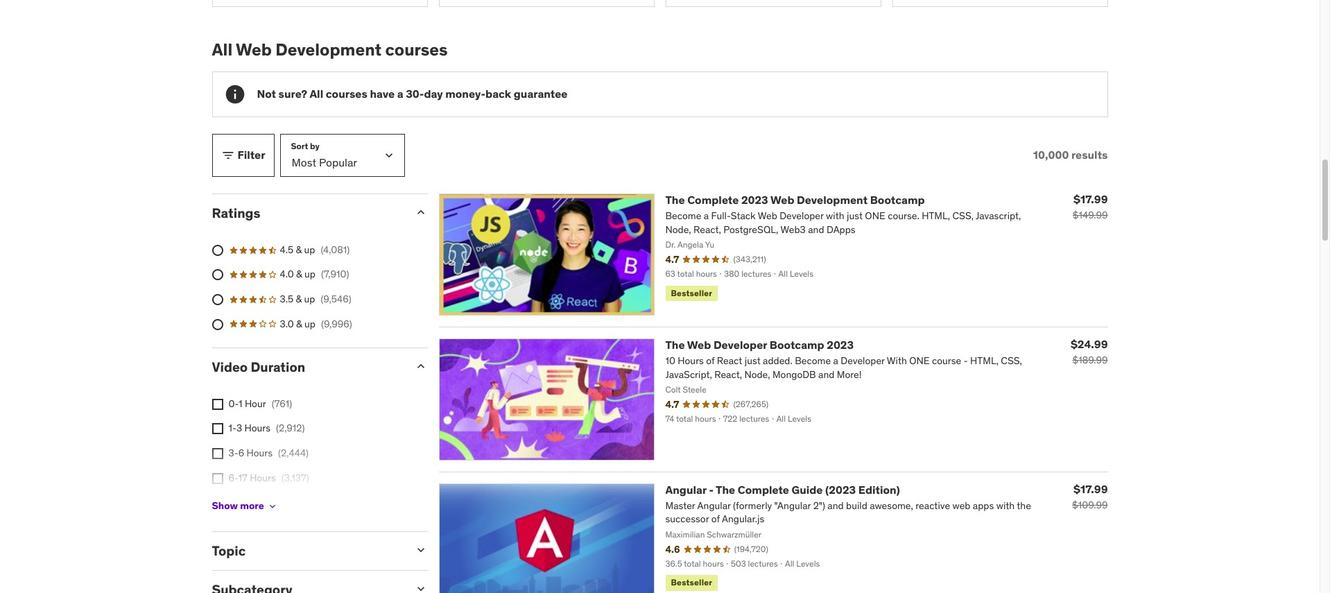 Task type: vqa. For each thing, say whether or not it's contained in the screenshot.


Task type: describe. For each thing, give the bounding box(es) containing it.
results
[[1072, 148, 1108, 162]]

guarantee
[[514, 87, 568, 101]]

1 vertical spatial 2023
[[827, 338, 854, 352]]

$149.99
[[1073, 209, 1108, 221]]

courses for development
[[385, 39, 448, 60]]

(9,546)
[[321, 293, 351, 305]]

the complete 2023 web development bootcamp
[[666, 193, 925, 207]]

video duration button
[[212, 359, 403, 375]]

ratings
[[212, 205, 260, 221]]

not
[[257, 87, 276, 101]]

topic button
[[212, 542, 403, 559]]

17+
[[229, 496, 244, 509]]

ratings button
[[212, 205, 403, 221]]

(7,910)
[[321, 268, 349, 280]]

xsmall image for 1-
[[212, 424, 223, 435]]

6-
[[229, 472, 238, 484]]

video duration
[[212, 359, 305, 375]]

0-1 hour (761)
[[229, 397, 292, 410]]

3-
[[229, 447, 238, 459]]

17+ hours
[[229, 496, 272, 509]]

more
[[240, 500, 264, 512]]

0 vertical spatial complete
[[688, 193, 739, 207]]

0 vertical spatial bootcamp
[[870, 193, 925, 207]]

courses for all
[[326, 87, 368, 101]]

1
[[239, 397, 242, 410]]

show more
[[212, 500, 264, 512]]

topic
[[212, 542, 246, 559]]

6-17 hours (3,137)
[[229, 472, 309, 484]]

30-
[[406, 87, 424, 101]]

& for 4.0
[[296, 268, 302, 280]]

1 horizontal spatial all
[[310, 87, 323, 101]]

up for 4.0 & up
[[305, 268, 316, 280]]

1 vertical spatial complete
[[738, 483, 789, 496]]

web for development
[[236, 39, 272, 60]]

video
[[212, 359, 248, 375]]

angular - the complete guide (2023 edition)
[[666, 483, 900, 496]]

$24.99 $189.99
[[1071, 337, 1108, 366]]

xsmall image for 6-
[[212, 473, 223, 484]]

up for 3.0 & up
[[305, 317, 316, 330]]

show
[[212, 500, 238, 512]]

3.5 & up (9,546)
[[280, 293, 351, 305]]

the web developer bootcamp 2023
[[666, 338, 854, 352]]

10,000 results status
[[1034, 148, 1108, 162]]

have
[[370, 87, 395, 101]]

angular - the complete guide (2023 edition) link
[[666, 483, 900, 496]]

(4,081)
[[321, 243, 350, 256]]

the for the web developer bootcamp 2023
[[666, 338, 685, 352]]

10,000 results
[[1034, 148, 1108, 162]]

small image
[[414, 205, 428, 219]]

hours for 1-3 hours
[[245, 422, 271, 435]]

money-
[[446, 87, 486, 101]]

edition)
[[859, 483, 900, 496]]

2 vertical spatial the
[[716, 483, 735, 496]]

& for 3.5
[[296, 293, 302, 305]]

$24.99
[[1071, 337, 1108, 351]]

3.5
[[280, 293, 294, 305]]

(2,444)
[[278, 447, 309, 459]]

hours for 6-17 hours
[[250, 472, 276, 484]]

3.0 & up (9,996)
[[280, 317, 352, 330]]

not sure? all courses have a 30-day money-back guarantee
[[257, 87, 568, 101]]

xsmall image for 3-
[[212, 448, 223, 459]]

$189.99
[[1073, 354, 1108, 366]]

(2023
[[826, 483, 856, 496]]

1-
[[229, 422, 237, 435]]

small image inside filter button
[[221, 148, 235, 162]]

all web development courses
[[212, 39, 448, 60]]

6
[[238, 447, 244, 459]]

xsmall image inside show more button
[[267, 501, 278, 512]]

4.0
[[280, 268, 294, 280]]



Task type: locate. For each thing, give the bounding box(es) containing it.
(2,912)
[[276, 422, 305, 435]]

filter button
[[212, 134, 274, 177]]

1 horizontal spatial web
[[687, 338, 711, 352]]

angular
[[666, 483, 707, 496]]

hours right 3
[[245, 422, 271, 435]]

-
[[709, 483, 714, 496]]

xsmall image right more
[[267, 501, 278, 512]]

back
[[486, 87, 511, 101]]

1 vertical spatial courses
[[326, 87, 368, 101]]

1 horizontal spatial xsmall image
[[267, 501, 278, 512]]

hours right 17+
[[246, 496, 272, 509]]

courses
[[385, 39, 448, 60], [326, 87, 368, 101]]

0 horizontal spatial 2023
[[742, 193, 769, 207]]

$17.99 $149.99
[[1073, 192, 1108, 221]]

hours for 3-6 hours
[[247, 447, 273, 459]]

xsmall image left 3- on the bottom left of page
[[212, 448, 223, 459]]

4.0 & up (7,910)
[[280, 268, 349, 280]]

0 vertical spatial all
[[212, 39, 233, 60]]

0 horizontal spatial xsmall image
[[212, 399, 223, 410]]

3
[[236, 422, 242, 435]]

0 horizontal spatial all
[[212, 39, 233, 60]]

day
[[424, 87, 443, 101]]

1 xsmall image from the top
[[212, 424, 223, 435]]

courses up 30-
[[385, 39, 448, 60]]

3-6 hours (2,444)
[[229, 447, 309, 459]]

4.5
[[280, 243, 294, 256]]

complete
[[688, 193, 739, 207], [738, 483, 789, 496]]

(761)
[[272, 397, 292, 410]]

$17.99 up $109.99
[[1074, 482, 1108, 496]]

small image
[[221, 148, 235, 162], [414, 359, 428, 373], [414, 543, 428, 557], [414, 582, 428, 593]]

0 vertical spatial the
[[666, 193, 685, 207]]

0 horizontal spatial web
[[236, 39, 272, 60]]

& for 3.0
[[296, 317, 302, 330]]

up right 4.0
[[305, 268, 316, 280]]

duration
[[251, 359, 305, 375]]

up right 3.0
[[305, 317, 316, 330]]

0 horizontal spatial courses
[[326, 87, 368, 101]]

$17.99 $109.99
[[1073, 482, 1108, 511]]

(9,996)
[[321, 317, 352, 330]]

$17.99 for the complete 2023 web development bootcamp
[[1074, 192, 1108, 206]]

1 vertical spatial xsmall image
[[267, 501, 278, 512]]

developer
[[714, 338, 767, 352]]

1 horizontal spatial courses
[[385, 39, 448, 60]]

& right 3.0
[[296, 317, 302, 330]]

development
[[276, 39, 382, 60], [797, 193, 868, 207]]

$17.99
[[1074, 192, 1108, 206], [1074, 482, 1108, 496]]

& for 4.5
[[296, 243, 302, 256]]

the for the complete 2023 web development bootcamp
[[666, 193, 685, 207]]

& right 3.5
[[296, 293, 302, 305]]

$17.99 up $149.99
[[1074, 192, 1108, 206]]

0-
[[229, 397, 239, 410]]

show more button
[[212, 492, 278, 520]]

xsmall image left the 6-
[[212, 473, 223, 484]]

1 vertical spatial xsmall image
[[212, 448, 223, 459]]

2 $17.99 from the top
[[1074, 482, 1108, 496]]

up
[[304, 243, 315, 256], [305, 268, 316, 280], [304, 293, 315, 305], [305, 317, 316, 330]]

$109.99
[[1073, 498, 1108, 511]]

hour
[[245, 397, 266, 410]]

3 xsmall image from the top
[[212, 473, 223, 484]]

(3,137)
[[281, 472, 309, 484]]

hours
[[245, 422, 271, 435], [247, 447, 273, 459], [250, 472, 276, 484], [246, 496, 272, 509]]

1 vertical spatial development
[[797, 193, 868, 207]]

0 vertical spatial courses
[[385, 39, 448, 60]]

1 horizontal spatial development
[[797, 193, 868, 207]]

1 vertical spatial web
[[771, 193, 795, 207]]

guide
[[792, 483, 823, 496]]

the
[[666, 193, 685, 207], [666, 338, 685, 352], [716, 483, 735, 496]]

2 vertical spatial web
[[687, 338, 711, 352]]

0 vertical spatial web
[[236, 39, 272, 60]]

0 vertical spatial 2023
[[742, 193, 769, 207]]

up for 4.5 & up
[[304, 243, 315, 256]]

& right 4.0
[[296, 268, 302, 280]]

&
[[296, 243, 302, 256], [296, 268, 302, 280], [296, 293, 302, 305], [296, 317, 302, 330]]

10,000
[[1034, 148, 1069, 162]]

the web developer bootcamp 2023 link
[[666, 338, 854, 352]]

a
[[397, 87, 403, 101]]

web for developer
[[687, 338, 711, 352]]

xsmall image
[[212, 399, 223, 410], [267, 501, 278, 512]]

hours right the 6
[[247, 447, 273, 459]]

hours right '17'
[[250, 472, 276, 484]]

17
[[238, 472, 248, 484]]

& right 4.5
[[296, 243, 302, 256]]

1 vertical spatial the
[[666, 338, 685, 352]]

sure?
[[279, 87, 307, 101]]

3.0
[[280, 317, 294, 330]]

2023
[[742, 193, 769, 207], [827, 338, 854, 352]]

0 vertical spatial xsmall image
[[212, 424, 223, 435]]

2 xsmall image from the top
[[212, 448, 223, 459]]

filter
[[238, 148, 265, 162]]

0 vertical spatial $17.99
[[1074, 192, 1108, 206]]

$17.99 inside $17.99 $149.99
[[1074, 192, 1108, 206]]

1 vertical spatial bootcamp
[[770, 338, 825, 352]]

up right 3.5
[[304, 293, 315, 305]]

xsmall image left 1-
[[212, 424, 223, 435]]

bootcamp
[[870, 193, 925, 207], [770, 338, 825, 352]]

$17.99 inside $17.99 $109.99
[[1074, 482, 1108, 496]]

the complete 2023 web development bootcamp link
[[666, 193, 925, 207]]

2 vertical spatial xsmall image
[[212, 473, 223, 484]]

4.5 & up (4,081)
[[280, 243, 350, 256]]

1 horizontal spatial 2023
[[827, 338, 854, 352]]

1 horizontal spatial bootcamp
[[870, 193, 925, 207]]

2 horizontal spatial web
[[771, 193, 795, 207]]

courses left have
[[326, 87, 368, 101]]

1 vertical spatial $17.99
[[1074, 482, 1108, 496]]

up right 4.5
[[304, 243, 315, 256]]

0 vertical spatial development
[[276, 39, 382, 60]]

0 horizontal spatial development
[[276, 39, 382, 60]]

1 vertical spatial all
[[310, 87, 323, 101]]

$17.99 for angular - the complete guide (2023 edition)
[[1074, 482, 1108, 496]]

0 horizontal spatial bootcamp
[[770, 338, 825, 352]]

up for 3.5 & up
[[304, 293, 315, 305]]

xsmall image
[[212, 424, 223, 435], [212, 448, 223, 459], [212, 473, 223, 484]]

all
[[212, 39, 233, 60], [310, 87, 323, 101]]

1-3 hours (2,912)
[[229, 422, 305, 435]]

xsmall image left the 0-
[[212, 399, 223, 410]]

1 $17.99 from the top
[[1074, 192, 1108, 206]]

0 vertical spatial xsmall image
[[212, 399, 223, 410]]

web
[[236, 39, 272, 60], [771, 193, 795, 207], [687, 338, 711, 352]]



